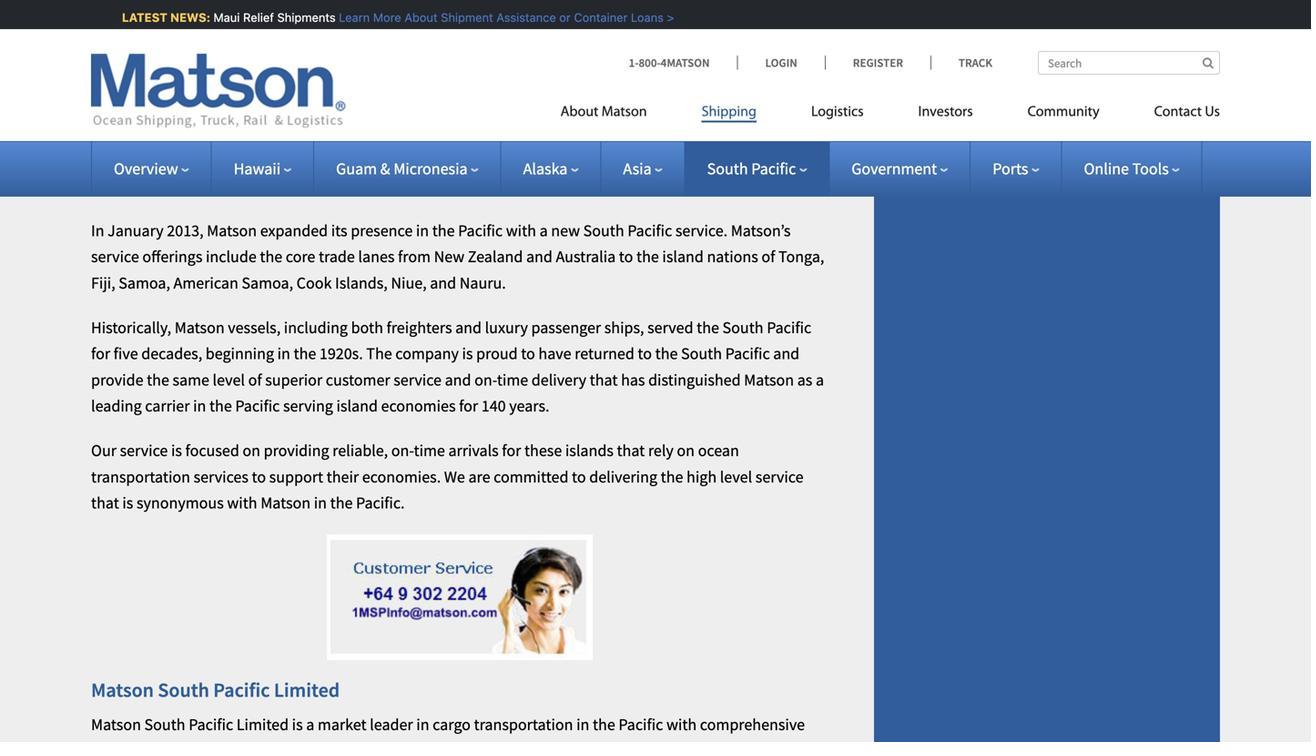 Task type: vqa. For each thing, say whether or not it's contained in the screenshot.
* within the tell us how we did! required fields are indicated by an *
no



Task type: locate. For each thing, give the bounding box(es) containing it.
0 horizontal spatial about
[[401, 10, 434, 24]]

with down services in the left bottom of the page
[[227, 493, 257, 513]]

australia
[[556, 247, 616, 267]]

sf image
[[91, 0, 829, 147]]

track link
[[931, 55, 993, 70]]

top menu navigation
[[561, 96, 1221, 133]]

1 horizontal spatial on-
[[475, 370, 497, 390]]

island inside in january 2013, matson expanded its presence in the pacific with a new south pacific service. matson's service offerings include the core trade lanes from new zealand and australia to the island nations of tonga, fiji, samoa, american samoa, cook islands, niue, and nauru.
[[663, 247, 704, 267]]

focused
[[185, 441, 239, 461]]

a inside in january 2013, matson expanded its presence in the pacific with a new south pacific service. matson's service offerings include the core trade lanes from new zealand and australia to the island nations of tonga, fiji, samoa, american samoa, cook islands, niue, and nauru.
[[540, 220, 548, 241]]

south pacific
[[708, 159, 797, 179]]

about up alaska link
[[561, 105, 599, 120]]

0 horizontal spatial on-
[[392, 441, 414, 461]]

investors link
[[892, 96, 1001, 133]]

on- up 140
[[475, 370, 497, 390]]

0 vertical spatial transportation
[[91, 467, 190, 487]]

and up the as
[[774, 344, 800, 364]]

1 horizontal spatial with
[[506, 220, 537, 241]]

latest
[[118, 10, 164, 24]]

matson inside in january 2013, matson expanded its presence in the pacific with a new south pacific service. matson's service offerings include the core trade lanes from new zealand and australia to the island nations of tonga, fiji, samoa, american samoa, cook islands, niue, and nauru.
[[207, 220, 257, 241]]

island down customer
[[337, 396, 378, 417]]

samoa, down 'offerings'
[[119, 273, 170, 293]]

with left the comprehensive
[[667, 715, 697, 735]]

our
[[91, 441, 117, 461]]

contact us link
[[911, 95, 985, 116], [1128, 96, 1221, 133]]

limited inside the matson south pacific limited is a market leader in cargo transportation in the pacific with comprehensive sailing schedules covering a multitude of ports throughout the pacific.
[[237, 715, 289, 735]]

leading
[[91, 396, 142, 417]]

1 vertical spatial limited
[[237, 715, 289, 735]]

1 horizontal spatial pacific.
[[519, 741, 568, 743]]

1 horizontal spatial on
[[677, 441, 695, 461]]

service inside in january 2013, matson expanded its presence in the pacific with a new south pacific service. matson's service offerings include the core trade lanes from new zealand and australia to the island nations of tonga, fiji, samoa, american samoa, cook islands, niue, and nauru.
[[91, 247, 139, 267]]

0 horizontal spatial of
[[248, 370, 262, 390]]

1 horizontal spatial contact
[[1155, 105, 1203, 120]]

for left five
[[91, 344, 110, 364]]

is up multitude
[[292, 715, 303, 735]]

limited up covering
[[237, 715, 289, 735]]

of inside historically, matson vessels, including both freighters and luxury passenger ships, served the south pacific for five decades, beginning in the 1920s. the company is proud to have returned to the south pacific and provide the same level of superior customer service and on-time delivery that has distinguished matson as a leading carrier in the pacific serving island economies for 140 years.
[[248, 370, 262, 390]]

arrivals
[[449, 441, 499, 461]]

in inside our service is focused on providing reliable, on-time arrivals for these islands that rely on ocean transportation services to support their economies. we are committed to delivering the high level service that is synonymous with matson in the pacific.
[[314, 493, 327, 513]]

passenger
[[532, 317, 601, 338]]

transportation right cargo
[[474, 715, 574, 735]]

new
[[434, 247, 465, 267]]

ocean
[[698, 441, 740, 461]]

1 samoa, from the left
[[119, 273, 170, 293]]

with inside the matson south pacific limited is a market leader in cargo transportation in the pacific with comprehensive sailing schedules covering a multitude of ports throughout the pacific.
[[667, 715, 697, 735]]

2013,
[[167, 220, 204, 241]]

a left "new"
[[540, 220, 548, 241]]

hawaii
[[234, 159, 281, 179]]

1 vertical spatial of
[[248, 370, 262, 390]]

company
[[396, 344, 459, 364]]

2 horizontal spatial with
[[667, 715, 697, 735]]

2 vertical spatial with
[[667, 715, 697, 735]]

0 vertical spatial island
[[663, 247, 704, 267]]

1 vertical spatial for
[[459, 396, 478, 417]]

1 horizontal spatial of
[[356, 741, 369, 743]]

their
[[327, 467, 359, 487]]

1 vertical spatial island
[[337, 396, 378, 417]]

1 vertical spatial on-
[[392, 441, 414, 461]]

support
[[269, 467, 324, 487]]

pacific
[[752, 159, 797, 179], [458, 220, 503, 241], [628, 220, 673, 241], [767, 317, 812, 338], [726, 344, 770, 364], [235, 396, 280, 417], [213, 678, 270, 703], [189, 715, 233, 735], [619, 715, 664, 735]]

logistics
[[812, 105, 864, 120]]

2 vertical spatial for
[[502, 441, 521, 461]]

search image
[[1203, 57, 1214, 69]]

we
[[444, 467, 465, 487]]

1 vertical spatial with
[[227, 493, 257, 513]]

0 horizontal spatial us
[[968, 95, 985, 116]]

0 vertical spatial for
[[91, 344, 110, 364]]

time down the proud
[[497, 370, 529, 390]]

on right focused
[[243, 441, 261, 461]]

shipping
[[702, 105, 757, 120]]

0 horizontal spatial transportation
[[91, 467, 190, 487]]

of down matson's
[[762, 247, 776, 267]]

0 vertical spatial level
[[213, 370, 245, 390]]

in
[[91, 220, 104, 241]]

of
[[762, 247, 776, 267], [248, 370, 262, 390], [356, 741, 369, 743]]

south inside in january 2013, matson expanded its presence in the pacific with a new south pacific service. matson's service offerings include the core trade lanes from new zealand and australia to the island nations of tonga, fiji, samoa, american samoa, cook islands, niue, and nauru.
[[584, 220, 625, 241]]

from
[[398, 247, 431, 267]]

register
[[853, 55, 904, 70]]

1 horizontal spatial time
[[497, 370, 529, 390]]

covering
[[211, 741, 270, 743]]

and down "new"
[[527, 247, 553, 267]]

decades,
[[141, 344, 202, 364]]

limited up market
[[274, 678, 340, 703]]

service right the our
[[120, 441, 168, 461]]

0 horizontal spatial island
[[337, 396, 378, 417]]

contact us inside top menu navigation
[[1155, 105, 1221, 120]]

1-800-4matson
[[629, 55, 710, 70]]

0 horizontal spatial contact
[[911, 95, 965, 116]]

1 horizontal spatial transportation
[[474, 715, 574, 735]]

None search field
[[1039, 51, 1221, 75]]

0 vertical spatial that
[[590, 370, 618, 390]]

distinguished
[[649, 370, 741, 390]]

south pacific image
[[265, 0, 470, 195], [436, 0, 641, 123], [450, 0, 655, 133], [524, 0, 729, 154], [532, 0, 737, 138], [534, 0, 739, 97], [550, 0, 755, 103], [551, 0, 756, 145], [631, 0, 836, 132], [634, 0, 839, 152], [250, 50, 456, 255], [418, 60, 623, 265], [203, 87, 408, 292]]

south pacific link
[[708, 159, 807, 179]]

0 horizontal spatial on
[[243, 441, 261, 461]]

to right australia
[[619, 247, 634, 267]]

samoa, down the core
[[242, 273, 293, 293]]

0 horizontal spatial contact us link
[[911, 95, 985, 116]]

1 horizontal spatial us
[[1206, 105, 1221, 120]]

0 vertical spatial time
[[497, 370, 529, 390]]

south inside the matson south pacific limited is a market leader in cargo transportation in the pacific with comprehensive sailing schedules covering a multitude of ports throughout the pacific.
[[144, 715, 185, 735]]

alaska
[[523, 159, 568, 179]]

1 horizontal spatial level
[[720, 467, 753, 487]]

2 horizontal spatial of
[[762, 247, 776, 267]]

to
[[619, 247, 634, 267], [521, 344, 536, 364], [638, 344, 652, 364], [252, 467, 266, 487], [572, 467, 586, 487]]

on right rely
[[677, 441, 695, 461]]

contact us down search icon on the right of the page
[[1155, 105, 1221, 120]]

throughout
[[412, 741, 490, 743]]

1 vertical spatial transportation
[[474, 715, 574, 735]]

including
[[284, 317, 348, 338]]

1 horizontal spatial island
[[663, 247, 704, 267]]

limited
[[274, 678, 340, 703], [237, 715, 289, 735]]

0 horizontal spatial time
[[414, 441, 445, 461]]

tariff rates/rules link
[[911, 26, 1030, 47]]

customer
[[326, 370, 391, 390]]

1 vertical spatial time
[[414, 441, 445, 461]]

1 vertical spatial level
[[720, 467, 753, 487]]

both
[[351, 317, 383, 338]]

0 horizontal spatial level
[[213, 370, 245, 390]]

service up "economies"
[[394, 370, 442, 390]]

that down returned
[[590, 370, 618, 390]]

0 horizontal spatial pacific.
[[356, 493, 405, 513]]

contact up tools
[[1155, 105, 1203, 120]]

1 horizontal spatial contact us
[[1155, 105, 1221, 120]]

with
[[506, 220, 537, 241], [227, 493, 257, 513], [667, 715, 697, 735]]

time inside our service is focused on providing reliable, on-time arrivals for these islands that rely on ocean transportation services to support their economies. we are committed to delivering the high level service that is synonymous with matson in the pacific.
[[414, 441, 445, 461]]

in
[[416, 220, 429, 241], [278, 344, 291, 364], [193, 396, 206, 417], [314, 493, 327, 513], [417, 715, 430, 735], [577, 715, 590, 735]]

its
[[331, 220, 348, 241]]

time inside historically, matson vessels, including both freighters and luxury passenger ships, served the south pacific for five decades, beginning in the 1920s. the company is proud to have returned to the south pacific and provide the same level of superior customer service and on-time delivery that has distinguished matson as a leading carrier in the pacific serving island economies for 140 years.
[[497, 370, 529, 390]]

with up zealand
[[506, 220, 537, 241]]

freighters
[[387, 317, 452, 338]]

of inside in january 2013, matson expanded its presence in the pacific with a new south pacific service. matson's service offerings include the core trade lanes from new zealand and australia to the island nations of tonga, fiji, samoa, american samoa, cook islands, niue, and nauru.
[[762, 247, 776, 267]]

that inside historically, matson vessels, including both freighters and luxury passenger ships, served the south pacific for five decades, beginning in the 1920s. the company is proud to have returned to the south pacific and provide the same level of superior customer service and on-time delivery that has distinguished matson as a leading carrier in the pacific serving island economies for 140 years.
[[590, 370, 618, 390]]

limited for matson south pacific limited is a market leader in cargo transportation in the pacific with comprehensive sailing schedules covering a multitude of ports throughout the pacific.
[[237, 715, 289, 735]]

leader
[[370, 715, 413, 735]]

fiji,
[[91, 273, 115, 293]]

is left the proud
[[462, 344, 473, 364]]

a right the as
[[816, 370, 825, 390]]

a inside historically, matson vessels, including both freighters and luxury passenger ships, served the south pacific for five decades, beginning in the 1920s. the company is proud to have returned to the south pacific and provide the same level of superior customer service and on-time delivery that has distinguished matson as a leading carrier in the pacific serving island economies for 140 years.
[[816, 370, 825, 390]]

0 vertical spatial limited
[[274, 678, 340, 703]]

service up fiji,
[[91, 247, 139, 267]]

0 vertical spatial with
[[506, 220, 537, 241]]

committed
[[494, 467, 569, 487]]

as
[[798, 370, 813, 390]]

to up has
[[638, 344, 652, 364]]

serving
[[283, 396, 333, 417]]

1 vertical spatial pacific.
[[519, 741, 568, 743]]

provide
[[91, 370, 143, 390]]

service inside historically, matson vessels, including both freighters and luxury passenger ships, served the south pacific for five decades, beginning in the 1920s. the company is proud to have returned to the south pacific and provide the same level of superior customer service and on-time delivery that has distinguished matson as a leading carrier in the pacific serving island economies for 140 years.
[[394, 370, 442, 390]]

1 vertical spatial about
[[561, 105, 599, 120]]

comprehensive
[[700, 715, 805, 735]]

0 vertical spatial pacific.
[[356, 493, 405, 513]]

u.s. detention and demurrage link
[[911, 61, 1119, 81]]

time up we
[[414, 441, 445, 461]]

0 horizontal spatial for
[[91, 344, 110, 364]]

>
[[663, 10, 671, 24]]

pacific.
[[356, 493, 405, 513], [519, 741, 568, 743]]

of down beginning
[[248, 370, 262, 390]]

contact us down u.s.
[[911, 95, 985, 116]]

contact
[[911, 95, 965, 116], [1155, 105, 1203, 120]]

asia
[[624, 159, 652, 179]]

service right high on the right bottom
[[756, 467, 804, 487]]

level
[[213, 370, 245, 390], [720, 467, 753, 487]]

0 vertical spatial on-
[[475, 370, 497, 390]]

nauru.
[[460, 273, 506, 293]]

level down the ocean
[[720, 467, 753, 487]]

on- up economies.
[[392, 441, 414, 461]]

track
[[959, 55, 993, 70]]

about right more
[[401, 10, 434, 24]]

0 horizontal spatial with
[[227, 493, 257, 513]]

1 horizontal spatial about
[[561, 105, 599, 120]]

to inside in january 2013, matson expanded its presence in the pacific with a new south pacific service. matson's service offerings include the core trade lanes from new zealand and australia to the island nations of tonga, fiji, samoa, american samoa, cook islands, niue, and nauru.
[[619, 247, 634, 267]]

ports link
[[993, 159, 1040, 179]]

800-
[[639, 55, 661, 70]]

1 horizontal spatial samoa,
[[242, 273, 293, 293]]

us down the detention
[[968, 95, 985, 116]]

2 horizontal spatial for
[[502, 441, 521, 461]]

transportation down the our
[[91, 467, 190, 487]]

us down search icon on the right of the page
[[1206, 105, 1221, 120]]

for left 'these'
[[502, 441, 521, 461]]

140
[[482, 396, 506, 417]]

0 horizontal spatial samoa,
[[119, 273, 170, 293]]

that up the delivering at bottom
[[617, 441, 645, 461]]

2 vertical spatial of
[[356, 741, 369, 743]]

that down the our
[[91, 493, 119, 513]]

1 horizontal spatial for
[[459, 396, 478, 417]]

0 vertical spatial about
[[401, 10, 434, 24]]

tools
[[1133, 159, 1170, 179]]

0 vertical spatial of
[[762, 247, 776, 267]]

logistics link
[[784, 96, 892, 133]]

level down beginning
[[213, 370, 245, 390]]

level inside historically, matson vessels, including both freighters and luxury passenger ships, served the south pacific for five decades, beginning in the 1920s. the company is proud to have returned to the south pacific and provide the same level of superior customer service and on-time delivery that has distinguished matson as a leading carrier in the pacific serving island economies for 140 years.
[[213, 370, 245, 390]]

contact us link down u.s.
[[911, 95, 985, 116]]

for left 140
[[459, 396, 478, 417]]

lanes
[[358, 247, 395, 267]]

transportation inside our service is focused on providing reliable, on-time arrivals for these islands that rely on ocean transportation services to support their economies. we are committed to delivering the high level service that is synonymous with matson in the pacific.
[[91, 467, 190, 487]]

contact us link up tools
[[1128, 96, 1221, 133]]

contact down u.s.
[[911, 95, 965, 116]]

island down 'service.'
[[663, 247, 704, 267]]

us inside top menu navigation
[[1206, 105, 1221, 120]]

island
[[663, 247, 704, 267], [337, 396, 378, 417]]

of down market
[[356, 741, 369, 743]]



Task type: describe. For each thing, give the bounding box(es) containing it.
asia link
[[624, 159, 663, 179]]

or
[[556, 10, 567, 24]]

is left focused
[[171, 441, 182, 461]]

same
[[173, 370, 210, 390]]

1-
[[629, 55, 639, 70]]

nations
[[707, 247, 759, 267]]

economies
[[381, 396, 456, 417]]

include
[[206, 247, 257, 267]]

to down islands
[[572, 467, 586, 487]]

five
[[114, 344, 138, 364]]

core
[[286, 247, 316, 267]]

container
[[570, 10, 624, 24]]

shipment
[[437, 10, 490, 24]]

pacific. inside our service is focused on providing reliable, on-time arrivals for these islands that rely on ocean transportation services to support their economies. we are committed to delivering the high level service that is synonymous with matson in the pacific.
[[356, 493, 405, 513]]

trade
[[319, 247, 355, 267]]

on- inside historically, matson vessels, including both freighters and luxury passenger ships, served the south pacific for five decades, beginning in the 1920s. the company is proud to have returned to the south pacific and provide the same level of superior customer service and on-time delivery that has distinguished matson as a leading carrier in the pacific serving island economies for 140 years.
[[475, 370, 497, 390]]

hawaii link
[[234, 159, 292, 179]]

community
[[1028, 105, 1100, 120]]

u.s.
[[911, 61, 938, 81]]

in inside in january 2013, matson expanded its presence in the pacific with a new south pacific service. matson's service offerings include the core trade lanes from new zealand and australia to the island nations of tonga, fiji, samoa, american samoa, cook islands, niue, and nauru.
[[416, 220, 429, 241]]

superior
[[265, 370, 323, 390]]

about inside top menu navigation
[[561, 105, 599, 120]]

matson inside the about matson link
[[602, 105, 647, 120]]

overview
[[114, 159, 178, 179]]

these
[[525, 441, 562, 461]]

matson inside our service is focused on providing reliable, on-time arrivals for these islands that rely on ocean transportation services to support their economies. we are committed to delivering the high level service that is synonymous with matson in the pacific.
[[261, 493, 311, 513]]

limited for matson south pacific limited
[[274, 678, 340, 703]]

blue matson logo with ocean, shipping, truck, rail and logistics written beneath it. image
[[91, 54, 346, 128]]

synonymous
[[137, 493, 224, 513]]

transportation inside the matson south pacific limited is a market leader in cargo transportation in the pacific with comprehensive sailing schedules covering a multitude of ports throughout the pacific.
[[474, 715, 574, 735]]

served
[[648, 317, 694, 338]]

1920s.
[[320, 344, 363, 364]]

island inside historically, matson vessels, including both freighters and luxury passenger ships, served the south pacific for five decades, beginning in the 1920s. the company is proud to have returned to the south pacific and provide the same level of superior customer service and on-time delivery that has distinguished matson as a leading carrier in the pacific serving island economies for 140 years.
[[337, 396, 378, 417]]

&
[[381, 159, 391, 179]]

is inside the matson south pacific limited is a market leader in cargo transportation in the pacific with comprehensive sailing schedules covering a multitude of ports throughout the pacific.
[[292, 715, 303, 735]]

2 on from the left
[[677, 441, 695, 461]]

islands
[[566, 441, 614, 461]]

matson's
[[731, 220, 791, 241]]

2 samoa, from the left
[[242, 273, 293, 293]]

on- inside our service is focused on providing reliable, on-time arrivals for these islands that rely on ocean transportation services to support their economies. we are committed to delivering the high level service that is synonymous with matson in the pacific.
[[392, 441, 414, 461]]

login
[[766, 55, 798, 70]]

tonga,
[[779, 247, 825, 267]]

demurrage
[[1042, 61, 1119, 81]]

guam
[[336, 159, 377, 179]]

guam & micronesia link
[[336, 159, 479, 179]]

service.
[[676, 220, 728, 241]]

pacific. inside the matson south pacific limited is a market leader in cargo transportation in the pacific with comprehensive sailing schedules covering a multitude of ports throughout the pacific.
[[519, 741, 568, 743]]

alaska link
[[523, 159, 579, 179]]

is inside historically, matson vessels, including both freighters and luxury passenger ships, served the south pacific for five decades, beginning in the 1920s. the company is proud to have returned to the south pacific and provide the same level of superior customer service and on-time delivery that has distinguished matson as a leading carrier in the pacific serving island economies for 140 years.
[[462, 344, 473, 364]]

tariff
[[911, 26, 946, 47]]

returned
[[575, 344, 635, 364]]

Search search field
[[1039, 51, 1221, 75]]

expanded
[[260, 220, 328, 241]]

u.s. detention and demurrage
[[911, 61, 1119, 81]]

1 on from the left
[[243, 441, 261, 461]]

more
[[369, 10, 398, 24]]

guam & micronesia
[[336, 159, 468, 179]]

january
[[108, 220, 164, 241]]

with inside in january 2013, matson expanded its presence in the pacific with a new south pacific service. matson's service offerings include the core trade lanes from new zealand and australia to the island nations of tonga, fiji, samoa, american samoa, cook islands, niue, and nauru.
[[506, 220, 537, 241]]

market
[[318, 715, 367, 735]]

learn
[[335, 10, 366, 24]]

rely
[[649, 441, 674, 461]]

learn more about shipment assistance or container loans > link
[[335, 10, 671, 24]]

ships,
[[605, 317, 645, 338]]

cargo
[[433, 715, 471, 735]]

a right covering
[[273, 741, 281, 743]]

proud
[[477, 344, 518, 364]]

detention
[[942, 61, 1010, 81]]

delivering
[[590, 467, 658, 487]]

about matson link
[[561, 96, 675, 133]]

and down the rates/rules on the right of page
[[1013, 61, 1039, 81]]

the
[[367, 344, 392, 364]]

ports
[[373, 741, 409, 743]]

presence
[[351, 220, 413, 241]]

matson south pacific limited
[[91, 678, 340, 703]]

contact inside top menu navigation
[[1155, 105, 1203, 120]]

loans
[[627, 10, 660, 24]]

and left luxury
[[456, 317, 482, 338]]

micronesia
[[394, 159, 468, 179]]

1-800-4matson link
[[629, 55, 738, 70]]

to left support
[[252, 467, 266, 487]]

1 horizontal spatial contact us link
[[1128, 96, 1221, 133]]

and down new
[[430, 273, 457, 293]]

matson inside the matson south pacific limited is a market leader in cargo transportation in the pacific with comprehensive sailing schedules covering a multitude of ports throughout the pacific.
[[91, 715, 141, 735]]

reliable,
[[333, 441, 388, 461]]

services
[[194, 467, 249, 487]]

zealand
[[468, 247, 523, 267]]

shipments
[[274, 10, 332, 24]]

tariff rates/rules
[[911, 26, 1030, 47]]

2 vertical spatial that
[[91, 493, 119, 513]]

government
[[852, 159, 938, 179]]

register link
[[825, 55, 931, 70]]

have
[[539, 344, 572, 364]]

of inside the matson south pacific limited is a market leader in cargo transportation in the pacific with comprehensive sailing schedules covering a multitude of ports throughout the pacific.
[[356, 741, 369, 743]]

with inside our service is focused on providing reliable, on-time arrivals for these islands that rely on ocean transportation services to support their economies. we are committed to delivering the high level service that is synonymous with matson in the pacific.
[[227, 493, 257, 513]]

rates/rules
[[949, 26, 1030, 47]]

has
[[621, 370, 645, 390]]

sailing
[[91, 741, 136, 743]]

delivery
[[532, 370, 587, 390]]

latest news: maui relief shipments learn more about shipment assistance or container loans >
[[118, 10, 671, 24]]

online tools link
[[1085, 159, 1181, 179]]

cook
[[297, 273, 332, 293]]

level inside our service is focused on providing reliable, on-time arrivals for these islands that rely on ocean transportation services to support their economies. we are committed to delivering the high level service that is synonymous with matson in the pacific.
[[720, 467, 753, 487]]

a up multitude
[[306, 715, 315, 735]]

1 vertical spatial that
[[617, 441, 645, 461]]

online tools
[[1085, 159, 1170, 179]]

and down company
[[445, 370, 471, 390]]

carrier
[[145, 396, 190, 417]]

online
[[1085, 159, 1130, 179]]

relief
[[239, 10, 270, 24]]

is left synonymous
[[122, 493, 133, 513]]

0 horizontal spatial contact us
[[911, 95, 985, 116]]

for inside our service is focused on providing reliable, on-time arrivals for these islands that rely on ocean transportation services to support their economies. we are committed to delivering the high level service that is synonymous with matson in the pacific.
[[502, 441, 521, 461]]

niue,
[[391, 273, 427, 293]]

government link
[[852, 159, 949, 179]]

to left have
[[521, 344, 536, 364]]

assistance
[[493, 10, 553, 24]]

investors
[[919, 105, 974, 120]]

overview link
[[114, 159, 189, 179]]

maui
[[210, 10, 236, 24]]

economies.
[[362, 467, 441, 487]]

in january 2013, matson expanded its presence in the pacific with a new south pacific service. matson's service offerings include the core trade lanes from new zealand and australia to the island nations of tonga, fiji, samoa, american samoa, cook islands, niue, and nauru.
[[91, 220, 825, 293]]

shipping link
[[675, 96, 784, 133]]



